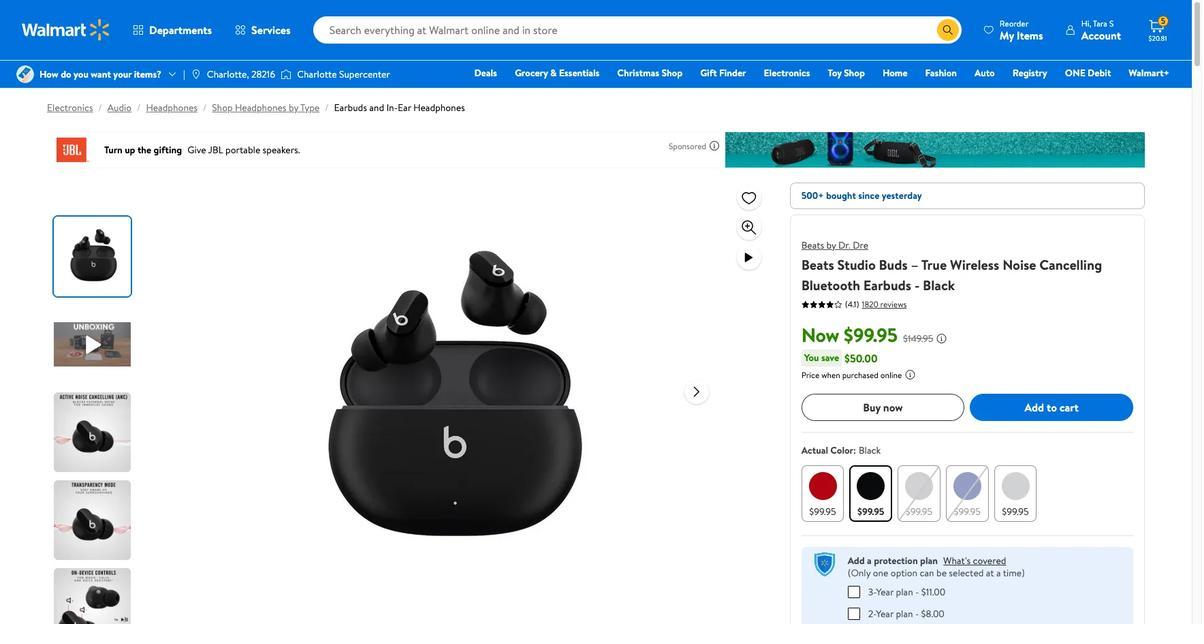 Task type: locate. For each thing, give the bounding box(es) containing it.
/ left audio
[[99, 101, 102, 114]]

1 horizontal spatial black
[[923, 276, 955, 294]]

0 vertical spatial earbuds
[[334, 101, 367, 114]]

1 vertical spatial add
[[848, 554, 865, 568]]

1 horizontal spatial by
[[827, 238, 837, 252]]

when
[[822, 369, 841, 381]]

and
[[369, 101, 384, 114]]

beats
[[802, 238, 825, 252], [802, 256, 835, 274]]

0 horizontal spatial by
[[289, 101, 299, 114]]

plan down 3-year plan - $11.00
[[896, 607, 913, 620]]

yesterday
[[882, 189, 922, 202]]

1 / from the left
[[99, 101, 102, 114]]

headphones down '|' at top
[[146, 101, 198, 114]]

essentials
[[559, 66, 600, 80]]

0 horizontal spatial earbuds
[[334, 101, 367, 114]]

beats up the bluetooth
[[802, 256, 835, 274]]

grocery
[[515, 66, 548, 80]]

 image
[[16, 65, 34, 83], [281, 67, 292, 81]]

fashion
[[926, 66, 957, 80]]

next media item image
[[689, 383, 705, 400]]

0 vertical spatial electronics link
[[758, 65, 817, 80]]

shop inside christmas shop 'link'
[[662, 66, 683, 80]]

1 horizontal spatial shop
[[662, 66, 683, 80]]

add left "one"
[[848, 554, 865, 568]]

cart
[[1060, 400, 1079, 415]]

year down "one"
[[877, 585, 894, 599]]

1 vertical spatial -
[[916, 585, 920, 599]]

beats left dr.
[[802, 238, 825, 252]]

1 vertical spatial plan
[[896, 585, 914, 599]]

$99.95 button
[[802, 465, 845, 522], [850, 465, 893, 522], [898, 465, 941, 522], [946, 465, 989, 522], [995, 465, 1037, 522]]

actual
[[802, 444, 829, 457]]

5 $99.95 button from the left
[[995, 465, 1037, 522]]

1 horizontal spatial electronics link
[[758, 65, 817, 80]]

/ right type
[[325, 101, 329, 114]]

headphones
[[146, 101, 198, 114], [235, 101, 287, 114], [414, 101, 465, 114]]

0 vertical spatial -
[[915, 276, 920, 294]]

grocery & essentials
[[515, 66, 600, 80]]

dre
[[853, 238, 869, 252]]

plan down option
[[896, 585, 914, 599]]

registry
[[1013, 66, 1048, 80]]

1 vertical spatial beats
[[802, 256, 835, 274]]

search icon image
[[943, 25, 954, 35]]

shop down charlotte,
[[212, 101, 233, 114]]

be
[[937, 566, 947, 580]]

by inside beats by dr. dre beats studio buds – true wireless noise cancelling bluetooth earbuds - black
[[827, 238, 837, 252]]

- left $8.00
[[916, 607, 919, 620]]

services button
[[224, 14, 302, 46]]

1 horizontal spatial add
[[1025, 400, 1045, 415]]

0 vertical spatial plan
[[921, 554, 938, 568]]

1 vertical spatial electronics link
[[47, 101, 93, 114]]

add left to
[[1025, 400, 1045, 415]]

you save $50.00
[[805, 351, 878, 366]]

/ right headphones link
[[203, 101, 207, 114]]

0 horizontal spatial electronics link
[[47, 101, 93, 114]]

2 horizontal spatial shop
[[844, 66, 865, 80]]

4 $99.95 button from the left
[[946, 465, 989, 522]]

black right the :
[[859, 444, 881, 457]]

add to cart button
[[971, 394, 1134, 421]]

reviews
[[881, 298, 907, 310]]

auto
[[975, 66, 995, 80]]

hi,
[[1082, 17, 1092, 29]]

electronics for electronics / audio / headphones / shop headphones by type / earbuds and in-ear headphones
[[47, 101, 93, 114]]

–
[[911, 256, 919, 274]]

electronics / audio / headphones / shop headphones by type / earbuds and in-ear headphones
[[47, 101, 465, 114]]

charlotte, 28216
[[207, 67, 275, 81]]

audio
[[108, 101, 132, 114]]

reorder
[[1000, 17, 1029, 29]]

0 horizontal spatial electronics
[[47, 101, 93, 114]]

2 / from the left
[[137, 101, 141, 114]]

by left dr.
[[827, 238, 837, 252]]

2 year from the top
[[877, 607, 894, 620]]

1 vertical spatial black
[[859, 444, 881, 457]]

add inside button
[[1025, 400, 1045, 415]]

2 vertical spatial plan
[[896, 607, 913, 620]]

how do you want your items?
[[40, 67, 162, 81]]

0 horizontal spatial black
[[859, 444, 881, 457]]

5
[[1162, 15, 1166, 27]]

1 horizontal spatial headphones
[[235, 101, 287, 114]]

1 horizontal spatial earbuds
[[864, 276, 912, 294]]

0 horizontal spatial shop
[[212, 101, 233, 114]]

wireless
[[951, 256, 1000, 274]]

3-year plan - $11.00
[[869, 585, 946, 599]]

 image left how
[[16, 65, 34, 83]]

1 horizontal spatial electronics
[[764, 66, 811, 80]]

items?
[[134, 67, 162, 81]]

by left type
[[289, 101, 299, 114]]

gift finder link
[[694, 65, 753, 80]]

electronics down do
[[47, 101, 93, 114]]

0 vertical spatial beats
[[802, 238, 825, 252]]

add to cart
[[1025, 400, 1079, 415]]

headphones down 28216
[[235, 101, 287, 114]]

a
[[867, 554, 872, 568], [997, 566, 1001, 580]]

time)
[[1004, 566, 1025, 580]]

0 vertical spatial electronics
[[764, 66, 811, 80]]

headphones right the ear
[[414, 101, 465, 114]]

electronics link left toy
[[758, 65, 817, 80]]

you
[[805, 351, 819, 365]]

electronics link down do
[[47, 101, 93, 114]]

/ right audio
[[137, 101, 141, 114]]

actual color list
[[799, 463, 1137, 525]]

1820
[[862, 298, 879, 310]]

plan right option
[[921, 554, 938, 568]]

 image for charlotte supercenter
[[281, 67, 292, 81]]

- for $8.00
[[916, 607, 919, 620]]

- left $11.00 on the right
[[916, 585, 920, 599]]

buds
[[879, 256, 908, 274]]

charlotte,
[[207, 67, 249, 81]]

1 vertical spatial electronics
[[47, 101, 93, 114]]

-
[[915, 276, 920, 294], [916, 585, 920, 599], [916, 607, 919, 620]]

 image right 28216
[[281, 67, 292, 81]]

shop inside toy shop link
[[844, 66, 865, 80]]

0 vertical spatial black
[[923, 276, 955, 294]]

500+ bought since yesterday
[[802, 189, 922, 202]]

0 vertical spatial add
[[1025, 400, 1045, 415]]

year
[[877, 585, 894, 599], [877, 607, 894, 620]]

2 horizontal spatial headphones
[[414, 101, 465, 114]]

one debit link
[[1059, 65, 1118, 80]]

toy
[[828, 66, 842, 80]]

home link
[[877, 65, 914, 80]]

0 horizontal spatial  image
[[16, 65, 34, 83]]

0 horizontal spatial headphones
[[146, 101, 198, 114]]

shop for christmas shop
[[662, 66, 683, 80]]

2 vertical spatial -
[[916, 607, 919, 620]]

beats studio buds – true wireless noise cancelling bluetooth earbuds - black - image 3 of 12 image
[[54, 392, 134, 472]]

500+
[[802, 189, 824, 202]]

0 horizontal spatial add
[[848, 554, 865, 568]]

$149.95
[[904, 332, 934, 345]]

5 $20.81
[[1149, 15, 1168, 43]]

reorder my items
[[1000, 17, 1044, 43]]

auto link
[[969, 65, 1001, 80]]

your
[[113, 67, 132, 81]]

earbuds left and
[[334, 101, 367, 114]]

0 vertical spatial year
[[877, 585, 894, 599]]

toy shop
[[828, 66, 865, 80]]

s
[[1110, 17, 1114, 29]]

1 beats from the top
[[802, 238, 825, 252]]

tara
[[1094, 17, 1108, 29]]

debit
[[1088, 66, 1112, 80]]

noise
[[1003, 256, 1037, 274]]

beats studio buds – true wireless noise cancelling bluetooth earbuds - black image
[[238, 183, 674, 619]]

- inside beats by dr. dre beats studio buds – true wireless noise cancelling bluetooth earbuds - black
[[915, 276, 920, 294]]

1 vertical spatial by
[[827, 238, 837, 252]]

1 headphones from the left
[[146, 101, 198, 114]]

1 vertical spatial year
[[877, 607, 894, 620]]

earbuds up 1820 reviews link
[[864, 276, 912, 294]]

electronics left toy
[[764, 66, 811, 80]]

add inside add a protection plan what's covered (only one option can be selected at a time)
[[848, 554, 865, 568]]

plan
[[921, 554, 938, 568], [896, 585, 914, 599], [896, 607, 913, 620]]

0 vertical spatial by
[[289, 101, 299, 114]]

3-Year plan - $11.00 checkbox
[[848, 586, 860, 598]]

black down true
[[923, 276, 955, 294]]

$20.81
[[1149, 33, 1168, 43]]

plan for $8.00
[[896, 607, 913, 620]]

learn more about strikethrough prices image
[[937, 333, 948, 344]]

1 vertical spatial earbuds
[[864, 276, 912, 294]]

covered
[[973, 554, 1007, 568]]

 image
[[191, 69, 202, 80]]

a left "one"
[[867, 554, 872, 568]]

price when purchased online
[[802, 369, 902, 381]]

beats by dr. dre link
[[802, 238, 869, 252]]

charlotte
[[297, 67, 337, 81]]

$50.00
[[845, 351, 878, 366]]

a right "at"
[[997, 566, 1001, 580]]

selected
[[949, 566, 984, 580]]

1 year from the top
[[877, 585, 894, 599]]

beats studio buds – true wireless noise cancelling bluetooth earbuds - black - image 1 of 12 image
[[54, 217, 134, 296]]

wpp logo image
[[813, 553, 837, 577]]

buy
[[864, 400, 881, 415]]

2-
[[869, 607, 877, 620]]

add a protection plan what's covered (only one option can be selected at a time)
[[848, 554, 1025, 580]]

type
[[301, 101, 320, 114]]

$99.95
[[844, 322, 898, 348], [810, 505, 837, 519], [858, 505, 885, 519], [906, 505, 933, 519], [954, 505, 981, 519], [1003, 505, 1029, 519]]

1 horizontal spatial  image
[[281, 67, 292, 81]]

by
[[289, 101, 299, 114], [827, 238, 837, 252]]

- down –
[[915, 276, 920, 294]]

earbuds inside beats by dr. dre beats studio buds – true wireless noise cancelling bluetooth earbuds - black
[[864, 276, 912, 294]]

shop right toy
[[844, 66, 865, 80]]

walmart+
[[1129, 66, 1170, 80]]

year down 3-
[[877, 607, 894, 620]]

1 horizontal spatial a
[[997, 566, 1001, 580]]

add for add a protection plan what's covered (only one option can be selected at a time)
[[848, 554, 865, 568]]

shop right christmas
[[662, 66, 683, 80]]

christmas shop link
[[611, 65, 689, 80]]



Task type: describe. For each thing, give the bounding box(es) containing it.
in-
[[387, 101, 398, 114]]

shop for toy shop
[[844, 66, 865, 80]]

- for $11.00
[[916, 585, 920, 599]]

3 $99.95 button from the left
[[898, 465, 941, 522]]

gift
[[701, 66, 717, 80]]

my
[[1000, 28, 1015, 43]]

year for 3-
[[877, 585, 894, 599]]

items
[[1017, 28, 1044, 43]]

charlotte supercenter
[[297, 67, 390, 81]]

want
[[91, 67, 111, 81]]

2-year plan - $8.00
[[869, 607, 945, 620]]

(4.1)
[[845, 298, 860, 310]]

toy shop link
[[822, 65, 871, 80]]

supercenter
[[339, 67, 390, 81]]

bought
[[826, 189, 856, 202]]

2-Year plan - $8.00 checkbox
[[848, 607, 860, 620]]

finder
[[720, 66, 747, 80]]

headphones link
[[146, 101, 198, 114]]

services
[[252, 22, 291, 37]]

beats by dr. dre beats studio buds – true wireless noise cancelling bluetooth earbuds - black
[[802, 238, 1103, 294]]

one debit
[[1066, 66, 1112, 80]]

bluetooth
[[802, 276, 861, 294]]

deals link
[[468, 65, 503, 80]]

plan inside add a protection plan what's covered (only one option can be selected at a time)
[[921, 554, 938, 568]]

:
[[854, 444, 857, 457]]

buy now button
[[802, 394, 965, 421]]

cancelling
[[1040, 256, 1103, 274]]

purchased
[[843, 369, 879, 381]]

sponsored
[[669, 140, 707, 152]]

|
[[183, 67, 185, 81]]

dr.
[[839, 238, 851, 252]]

since
[[859, 189, 880, 202]]

studio
[[838, 256, 876, 274]]

$8.00
[[922, 607, 945, 620]]

2 headphones from the left
[[235, 101, 287, 114]]

year for 2-
[[877, 607, 894, 620]]

black inside beats by dr. dre beats studio buds – true wireless noise cancelling bluetooth earbuds - black
[[923, 276, 955, 294]]

1820 reviews link
[[860, 298, 907, 310]]

3-
[[869, 585, 877, 599]]

2 beats from the top
[[802, 256, 835, 274]]

plan for $11.00
[[896, 585, 914, 599]]

audio link
[[108, 101, 132, 114]]

3 headphones from the left
[[414, 101, 465, 114]]

Walmart Site-Wide search field
[[313, 16, 962, 44]]

now
[[802, 322, 840, 348]]

2 $99.95 button from the left
[[850, 465, 893, 522]]

view video image
[[741, 249, 757, 266]]

add for add to cart
[[1025, 400, 1045, 415]]

gift finder
[[701, 66, 747, 80]]

electronics for electronics
[[764, 66, 811, 80]]

now $99.95
[[802, 322, 898, 348]]

shop headphones by type link
[[212, 101, 320, 114]]

can
[[920, 566, 935, 580]]

1 $99.95 button from the left
[[802, 465, 845, 522]]

add to favorites list, beats studio buds – true wireless noise cancelling bluetooth earbuds - black image
[[741, 189, 757, 206]]

what's
[[944, 554, 971, 568]]

earbuds and in-ear headphones link
[[334, 101, 465, 114]]

option
[[891, 566, 918, 580]]

walmart image
[[22, 19, 110, 41]]

how
[[40, 67, 58, 81]]

actual color : black
[[802, 444, 881, 457]]

3 / from the left
[[203, 101, 207, 114]]

hi, tara s account
[[1082, 17, 1122, 43]]

ear
[[398, 101, 411, 114]]

home
[[883, 66, 908, 80]]

0 horizontal spatial a
[[867, 554, 872, 568]]

beats studio buds – true wireless noise cancelling bluetooth earbuds - black - image 5 of 12 image
[[54, 568, 134, 624]]

fashion link
[[920, 65, 964, 80]]

at
[[987, 566, 995, 580]]

grocery & essentials link
[[509, 65, 606, 80]]

 image for how do you want your items?
[[16, 65, 34, 83]]

&
[[551, 66, 557, 80]]

color
[[831, 444, 854, 457]]

ad disclaimer and feedback for skylinedisplayad image
[[709, 140, 720, 151]]

$11.00
[[922, 585, 946, 599]]

to
[[1047, 400, 1058, 415]]

do
[[61, 67, 71, 81]]

zoom image modal image
[[741, 219, 757, 236]]

buy now
[[864, 400, 903, 415]]

save
[[822, 351, 840, 365]]

(4.1) 1820 reviews
[[845, 298, 907, 310]]

beats studio buds – true wireless noise cancelling bluetooth earbuds - black - image 4 of 12 image
[[54, 480, 134, 560]]

one
[[873, 566, 889, 580]]

christmas shop
[[618, 66, 683, 80]]

price
[[802, 369, 820, 381]]

account
[[1082, 28, 1122, 43]]

true
[[922, 256, 947, 274]]

legal information image
[[905, 369, 916, 380]]

one
[[1066, 66, 1086, 80]]

4 / from the left
[[325, 101, 329, 114]]

departments
[[149, 22, 212, 37]]

registry link
[[1007, 65, 1054, 80]]

Search search field
[[313, 16, 962, 44]]

now
[[884, 400, 903, 415]]

beats studio buds – true wireless noise cancelling bluetooth earbuds - black - image 2 of 12 image
[[54, 305, 134, 384]]

(only
[[848, 566, 871, 580]]



Task type: vqa. For each thing, say whether or not it's contained in the screenshot.
purchased
yes



